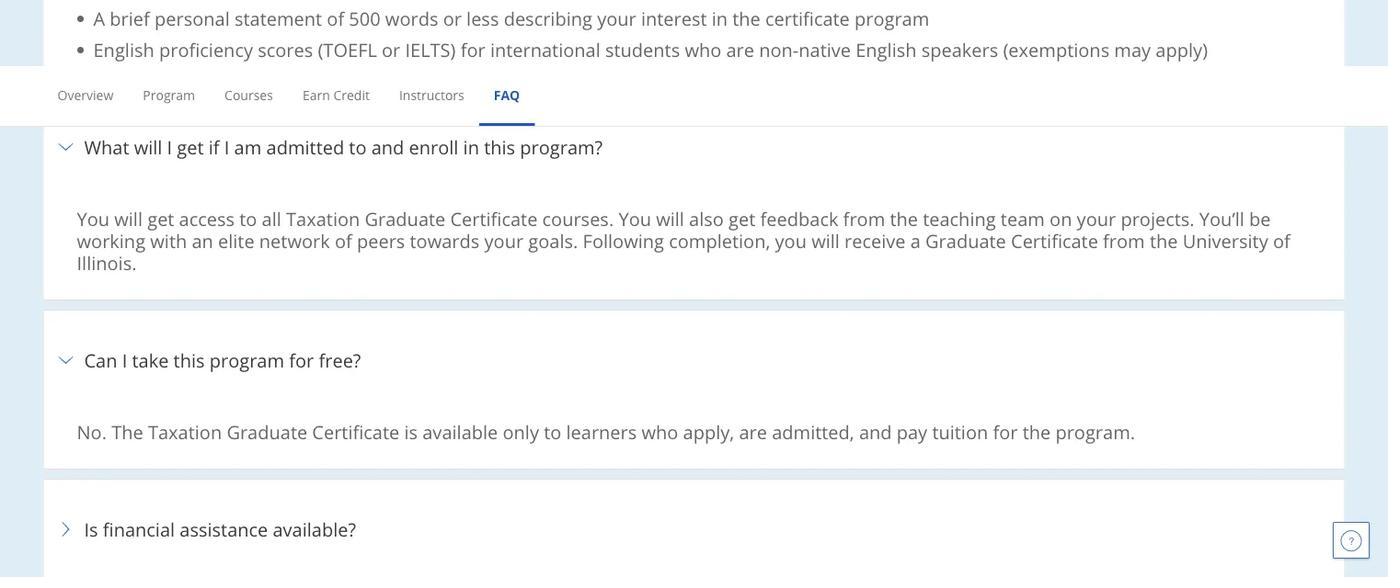 Task type: describe. For each thing, give the bounding box(es) containing it.
goals.
[[528, 228, 578, 253]]

program
[[143, 86, 195, 104]]

program.
[[1056, 420, 1135, 445]]

is financial assistance available? button
[[55, 491, 1334, 569]]

enroll
[[409, 134, 459, 160]]

earn credit link
[[303, 86, 370, 104]]

to inside the you will get access to all taxation graduate certificate courses. you will also get feedback from the teaching team on your projects. you'll be working with an elite network of peers towards your goals. following completion, you will receive a graduate certificate from the university of illinois.
[[239, 206, 257, 231]]

0 horizontal spatial i
[[122, 348, 127, 373]]

you'll
[[1200, 206, 1245, 231]]

will left also
[[656, 206, 684, 231]]

chevron right image for can
[[55, 350, 77, 372]]

only
[[503, 420, 539, 445]]

1 horizontal spatial from
[[1103, 228, 1145, 253]]

0 horizontal spatial graduate
[[227, 420, 307, 445]]

faq
[[494, 86, 520, 104]]

will left with
[[114, 206, 143, 231]]

also
[[689, 206, 724, 231]]

0 horizontal spatial certificate
[[312, 420, 400, 445]]

1 horizontal spatial i
[[167, 134, 172, 160]]

1 you from the left
[[77, 206, 110, 231]]

list inside list item
[[84, 0, 1312, 62]]

non-
[[759, 37, 799, 62]]

illinois.
[[77, 250, 137, 276]]

admitted
[[266, 134, 344, 160]]

the left the teaching
[[890, 206, 918, 231]]

international
[[490, 37, 601, 62]]

scores
[[258, 37, 313, 62]]

this inside what will i get if i am admitted to and enroll in this program? dropdown button
[[484, 134, 515, 160]]

be
[[1250, 206, 1271, 231]]

500
[[349, 6, 381, 31]]

apply,
[[683, 420, 734, 445]]

certificate menu element
[[43, 66, 1346, 126]]

describing
[[504, 6, 593, 31]]

of right be
[[1273, 228, 1291, 253]]

completion,
[[669, 228, 770, 253]]

speakers
[[922, 37, 999, 62]]

program?
[[520, 134, 603, 160]]

native
[[799, 37, 851, 62]]

receive
[[845, 228, 906, 253]]

an
[[192, 228, 213, 253]]

can i take this program for free? button
[[55, 322, 1334, 399]]

taxation inside the you will get access to all taxation graduate certificate courses. you will also get feedback from the teaching team on your projects. you'll be working with an elite network of peers towards your goals. following completion, you will receive a graduate certificate from the university of illinois.
[[286, 206, 360, 231]]

tuition
[[932, 420, 988, 445]]

take
[[132, 348, 169, 373]]

learners
[[566, 420, 637, 445]]

the inside a brief personal statement of 500 words or less describing your interest in the certificate program english proficiency scores (toefl or ielts) for international students who are non-native english speakers (exemptions may apply)
[[733, 6, 761, 31]]

may
[[1115, 37, 1151, 62]]

a brief personal statement of 500 words or less describing your interest in the certificate program list item
[[93, 6, 1312, 31]]

2 horizontal spatial get
[[729, 206, 756, 231]]

the left the program.
[[1023, 420, 1051, 445]]

get inside what will i get if i am admitted to and enroll in this program? dropdown button
[[177, 134, 204, 160]]

network
[[259, 228, 330, 253]]

towards
[[410, 228, 480, 253]]

for inside a brief personal statement of 500 words or less describing your interest in the certificate program english proficiency scores (toefl or ielts) for international students who are non-native english speakers (exemptions may apply)
[[461, 37, 486, 62]]

list item containing what will i get if i am admitted to and enroll in this program?
[[43, 97, 1346, 311]]

who inside a brief personal statement of 500 words or less describing your interest in the certificate program english proficiency scores (toefl or ielts) for international students who are non-native english speakers (exemptions may apply)
[[685, 37, 722, 62]]

list item containing a brief personal statement of 500 words or less describing your interest in the certificate program
[[43, 0, 1346, 98]]

courses link
[[225, 86, 273, 104]]

program inside a brief personal statement of 500 words or less describing your interest in the certificate program english proficiency scores (toefl or ielts) for international students who are non-native english speakers (exemptions may apply)
[[855, 6, 930, 31]]

1 vertical spatial or
[[382, 37, 401, 62]]

following
[[583, 228, 664, 253]]

can i take this program for free?
[[84, 348, 361, 373]]

the
[[111, 420, 143, 445]]

courses.
[[542, 206, 614, 231]]

and inside dropdown button
[[371, 134, 404, 160]]

(exemptions
[[1003, 37, 1110, 62]]

no. the taxation graduate certificate is available only to learners who apply, are admitted, and pay tuition for the program.
[[77, 420, 1135, 445]]

elite
[[218, 228, 255, 253]]

2 horizontal spatial i
[[224, 134, 229, 160]]

no.
[[77, 420, 107, 445]]

is financial assistance available?
[[84, 517, 356, 542]]

working
[[77, 228, 145, 253]]

if
[[209, 134, 220, 160]]

university
[[1183, 228, 1269, 253]]

team
[[1001, 206, 1045, 231]]

earn
[[303, 86, 330, 104]]

will right the you
[[812, 228, 840, 253]]

1 horizontal spatial and
[[859, 420, 892, 445]]

what will i get if i am admitted to and enroll in this program? button
[[55, 109, 1334, 186]]

personal
[[155, 6, 230, 31]]

what
[[84, 134, 129, 160]]

this inside can i take this program for free? dropdown button
[[174, 348, 205, 373]]

words
[[385, 6, 438, 31]]

of left peers
[[335, 228, 352, 253]]

is financial assistance available? list item
[[43, 479, 1346, 578]]

a
[[93, 6, 105, 31]]



Task type: vqa. For each thing, say whether or not it's contained in the screenshot.
she
no



Task type: locate. For each thing, give the bounding box(es) containing it.
1 horizontal spatial who
[[685, 37, 722, 62]]

instructors
[[399, 86, 464, 104]]

0 vertical spatial in
[[712, 6, 728, 31]]

apply)
[[1156, 37, 1208, 62]]

1 vertical spatial in
[[463, 134, 479, 160]]

0 horizontal spatial you
[[77, 206, 110, 231]]

1 horizontal spatial program
[[855, 6, 930, 31]]

2 vertical spatial to
[[544, 420, 562, 445]]

courses
[[225, 86, 273, 104]]

1 vertical spatial who
[[642, 420, 678, 445]]

taxation
[[286, 206, 360, 231], [148, 420, 222, 445]]

1 horizontal spatial taxation
[[286, 206, 360, 231]]

your up students
[[597, 6, 636, 31]]

0 vertical spatial and
[[371, 134, 404, 160]]

and
[[371, 134, 404, 160], [859, 420, 892, 445]]

from left 'a'
[[843, 206, 885, 231]]

admitted,
[[772, 420, 854, 445]]

0 vertical spatial taxation
[[286, 206, 360, 231]]

in inside dropdown button
[[463, 134, 479, 160]]

on
[[1050, 206, 1072, 231]]

available
[[423, 420, 498, 445]]

your inside a brief personal statement of 500 words or less describing your interest in the certificate program english proficiency scores (toefl or ielts) for international students who are non-native english speakers (exemptions may apply)
[[597, 6, 636, 31]]

list item
[[43, 0, 1346, 98], [43, 97, 1346, 311], [43, 310, 1346, 480]]

to inside what will i get if i am admitted to and enroll in this program? dropdown button
[[349, 134, 367, 160]]

0 horizontal spatial in
[[463, 134, 479, 160]]

0 vertical spatial for
[[461, 37, 486, 62]]

0 horizontal spatial english
[[93, 37, 154, 62]]

0 horizontal spatial get
[[147, 206, 174, 231]]

to right admitted
[[349, 134, 367, 160]]

can
[[84, 348, 117, 373]]

1 horizontal spatial get
[[177, 134, 204, 160]]

are
[[726, 37, 754, 62], [739, 420, 767, 445]]

and left pay
[[859, 420, 892, 445]]

english proficiency scores (toefl or ielts) for international students who are non-native english speakers (exemptions may apply) list item
[[93, 37, 1312, 62]]

graduate
[[365, 206, 446, 231], [926, 228, 1006, 253], [227, 420, 307, 445]]

proficiency
[[159, 37, 253, 62]]

0 horizontal spatial this
[[174, 348, 205, 373]]

you will get access to all taxation graduate certificate courses. you will also get feedback from the teaching team on your projects. you'll be working with an elite network of peers towards your goals. following completion, you will receive a graduate certificate from the university of illinois.
[[77, 206, 1291, 276]]

1 vertical spatial program
[[210, 348, 284, 373]]

program
[[855, 6, 930, 31], [210, 348, 284, 373]]

in right 'enroll'
[[463, 134, 479, 160]]

in
[[712, 6, 728, 31], [463, 134, 479, 160]]

1 horizontal spatial english
[[856, 37, 917, 62]]

1 vertical spatial chevron right image
[[55, 519, 77, 541]]

this right take
[[174, 348, 205, 373]]

to for certificate
[[544, 420, 562, 445]]

chevron right image
[[55, 136, 77, 158]]

for right tuition at the bottom right of the page
[[993, 420, 1018, 445]]

taxation right all
[[286, 206, 360, 231]]

2 horizontal spatial to
[[544, 420, 562, 445]]

0 horizontal spatial program
[[210, 348, 284, 373]]

chevron right image left is at the bottom left of the page
[[55, 519, 77, 541]]

0 horizontal spatial for
[[289, 348, 314, 373]]

of
[[327, 6, 344, 31], [335, 228, 352, 253], [1273, 228, 1291, 253]]

are right apply,
[[739, 420, 767, 445]]

interest
[[641, 6, 707, 31]]

0 vertical spatial chevron right image
[[55, 350, 77, 372]]

students
[[605, 37, 680, 62]]

chevron right image left can
[[55, 350, 77, 372]]

0 horizontal spatial who
[[642, 420, 678, 445]]

peers
[[357, 228, 405, 253]]

instructors link
[[399, 86, 464, 104]]

i left if
[[167, 134, 172, 160]]

1 horizontal spatial or
[[443, 6, 462, 31]]

certificate
[[766, 6, 850, 31]]

2 horizontal spatial graduate
[[926, 228, 1006, 253]]

list containing a brief personal statement of 500 words or less describing your interest in the certificate program
[[84, 0, 1312, 62]]

1 vertical spatial and
[[859, 420, 892, 445]]

1 horizontal spatial this
[[484, 134, 515, 160]]

for
[[461, 37, 486, 62], [289, 348, 314, 373], [993, 420, 1018, 445]]

for left the free?
[[289, 348, 314, 373]]

feedback
[[761, 206, 839, 231]]

1 vertical spatial this
[[174, 348, 205, 373]]

to left all
[[239, 206, 257, 231]]

program inside dropdown button
[[210, 348, 284, 373]]

are inside a brief personal statement of 500 words or less describing your interest in the certificate program english proficiency scores (toefl or ielts) for international students who are non-native english speakers (exemptions may apply)
[[726, 37, 754, 62]]

for down the less
[[461, 37, 486, 62]]

from right on
[[1103, 228, 1145, 253]]

of left 500
[[327, 6, 344, 31]]

will
[[134, 134, 162, 160], [114, 206, 143, 231], [656, 206, 684, 231], [812, 228, 840, 253]]

from
[[843, 206, 885, 231], [1103, 228, 1145, 253]]

credit
[[333, 86, 370, 104]]

who left apply,
[[642, 420, 678, 445]]

all
[[262, 206, 281, 231]]

0 vertical spatial who
[[685, 37, 722, 62]]

financial
[[103, 517, 175, 542]]

certificate
[[450, 206, 538, 231], [1011, 228, 1099, 253], [312, 420, 400, 445]]

pay
[[897, 420, 928, 445]]

1 vertical spatial taxation
[[148, 420, 222, 445]]

a
[[911, 228, 921, 253]]

overview link
[[58, 86, 113, 104]]

or
[[443, 6, 462, 31], [382, 37, 401, 62]]

graduate down 'enroll'
[[365, 206, 446, 231]]

2 horizontal spatial for
[[993, 420, 1018, 445]]

0 vertical spatial or
[[443, 6, 462, 31]]

what will i get if i am admitted to and enroll in this program?
[[84, 134, 603, 160]]

brief
[[110, 6, 150, 31]]

1 horizontal spatial your
[[597, 6, 636, 31]]

or down words on the left of page
[[382, 37, 401, 62]]

teaching
[[923, 206, 996, 231]]

(toefl
[[318, 37, 377, 62]]

ielts)
[[405, 37, 456, 62]]

2 horizontal spatial certificate
[[1011, 228, 1099, 253]]

1 english from the left
[[93, 37, 154, 62]]

will inside dropdown button
[[134, 134, 162, 160]]

to for if
[[349, 134, 367, 160]]

get left access
[[147, 206, 174, 231]]

earn credit
[[303, 86, 370, 104]]

2 horizontal spatial your
[[1077, 206, 1116, 231]]

graduate down can i take this program for free?
[[227, 420, 307, 445]]

available?
[[273, 517, 356, 542]]

this
[[484, 134, 515, 160], [174, 348, 205, 373]]

you right courses.
[[619, 206, 651, 231]]

1 list item from the top
[[43, 0, 1346, 98]]

is
[[404, 420, 418, 445]]

2 you from the left
[[619, 206, 651, 231]]

3 list item from the top
[[43, 310, 1346, 480]]

list item containing can i take this program for free?
[[43, 310, 1346, 480]]

is
[[84, 517, 98, 542]]

of inside a brief personal statement of 500 words or less describing your interest in the certificate program english proficiency scores (toefl or ielts) for international students who are non-native english speakers (exemptions may apply)
[[327, 6, 344, 31]]

chevron right image for is
[[55, 519, 77, 541]]

0 horizontal spatial to
[[239, 206, 257, 231]]

0 horizontal spatial from
[[843, 206, 885, 231]]

2 english from the left
[[856, 37, 917, 62]]

1 horizontal spatial to
[[349, 134, 367, 160]]

the left university
[[1150, 228, 1178, 253]]

who down a brief personal statement of 500 words or less describing your interest in the certificate program list item
[[685, 37, 722, 62]]

to
[[349, 134, 367, 160], [239, 206, 257, 231], [544, 420, 562, 445]]

1 chevron right image from the top
[[55, 350, 77, 372]]

0 vertical spatial are
[[726, 37, 754, 62]]

in up "english proficiency scores (toefl or ielts) for international students who are non-native english speakers (exemptions may apply)" list item
[[712, 6, 728, 31]]

to right only at bottom
[[544, 420, 562, 445]]

graduate right 'a'
[[926, 228, 1006, 253]]

2 vertical spatial for
[[993, 420, 1018, 445]]

help center image
[[1341, 530, 1363, 552]]

am
[[234, 134, 262, 160]]

0 horizontal spatial your
[[484, 228, 524, 253]]

1 vertical spatial for
[[289, 348, 314, 373]]

program link
[[143, 86, 195, 104]]

faq link
[[494, 86, 520, 104]]

assistance
[[180, 517, 268, 542]]

1 vertical spatial to
[[239, 206, 257, 231]]

0 vertical spatial this
[[484, 134, 515, 160]]

chevron right image inside can i take this program for free? dropdown button
[[55, 350, 77, 372]]

less
[[467, 6, 499, 31]]

get right also
[[729, 206, 756, 231]]

i right if
[[224, 134, 229, 160]]

access
[[179, 206, 235, 231]]

english right native
[[856, 37, 917, 62]]

your left goals. on the left top of the page
[[484, 228, 524, 253]]

0 horizontal spatial and
[[371, 134, 404, 160]]

english
[[93, 37, 154, 62], [856, 37, 917, 62]]

2 chevron right image from the top
[[55, 519, 77, 541]]

or left the less
[[443, 6, 462, 31]]

are left non-
[[726, 37, 754, 62]]

get
[[177, 134, 204, 160], [147, 206, 174, 231], [729, 206, 756, 231]]

chevron right image inside is financial assistance available? dropdown button
[[55, 519, 77, 541]]

1 vertical spatial are
[[739, 420, 767, 445]]

and left 'enroll'
[[371, 134, 404, 160]]

will right what
[[134, 134, 162, 160]]

i right can
[[122, 348, 127, 373]]

overview
[[58, 86, 113, 104]]

you up illinois. at the top
[[77, 206, 110, 231]]

free?
[[319, 348, 361, 373]]

who
[[685, 37, 722, 62], [642, 420, 678, 445]]

taxation right the
[[148, 420, 222, 445]]

0 horizontal spatial taxation
[[148, 420, 222, 445]]

projects.
[[1121, 206, 1195, 231]]

your
[[597, 6, 636, 31], [1077, 206, 1116, 231], [484, 228, 524, 253]]

0 vertical spatial to
[[349, 134, 367, 160]]

1 horizontal spatial in
[[712, 6, 728, 31]]

1 horizontal spatial certificate
[[450, 206, 538, 231]]

chevron right image
[[55, 350, 77, 372], [55, 519, 77, 541]]

with
[[150, 228, 187, 253]]

for inside dropdown button
[[289, 348, 314, 373]]

a brief personal statement of 500 words or less describing your interest in the certificate program english proficiency scores (toefl or ielts) for international students who are non-native english speakers (exemptions may apply)
[[93, 6, 1213, 62]]

1 horizontal spatial for
[[461, 37, 486, 62]]

2 list item from the top
[[43, 97, 1346, 311]]

0 horizontal spatial or
[[382, 37, 401, 62]]

get left if
[[177, 134, 204, 160]]

statement
[[235, 6, 322, 31]]

list
[[84, 0, 1312, 62]]

the up non-
[[733, 6, 761, 31]]

your right on
[[1077, 206, 1116, 231]]

1 horizontal spatial graduate
[[365, 206, 446, 231]]

this down faq
[[484, 134, 515, 160]]

you
[[77, 206, 110, 231], [619, 206, 651, 231]]

0 vertical spatial program
[[855, 6, 930, 31]]

english down the brief
[[93, 37, 154, 62]]

you
[[775, 228, 807, 253]]

i
[[167, 134, 172, 160], [224, 134, 229, 160], [122, 348, 127, 373]]

in inside a brief personal statement of 500 words or less describing your interest in the certificate program english proficiency scores (toefl or ielts) for international students who are non-native english speakers (exemptions may apply)
[[712, 6, 728, 31]]

1 horizontal spatial you
[[619, 206, 651, 231]]



